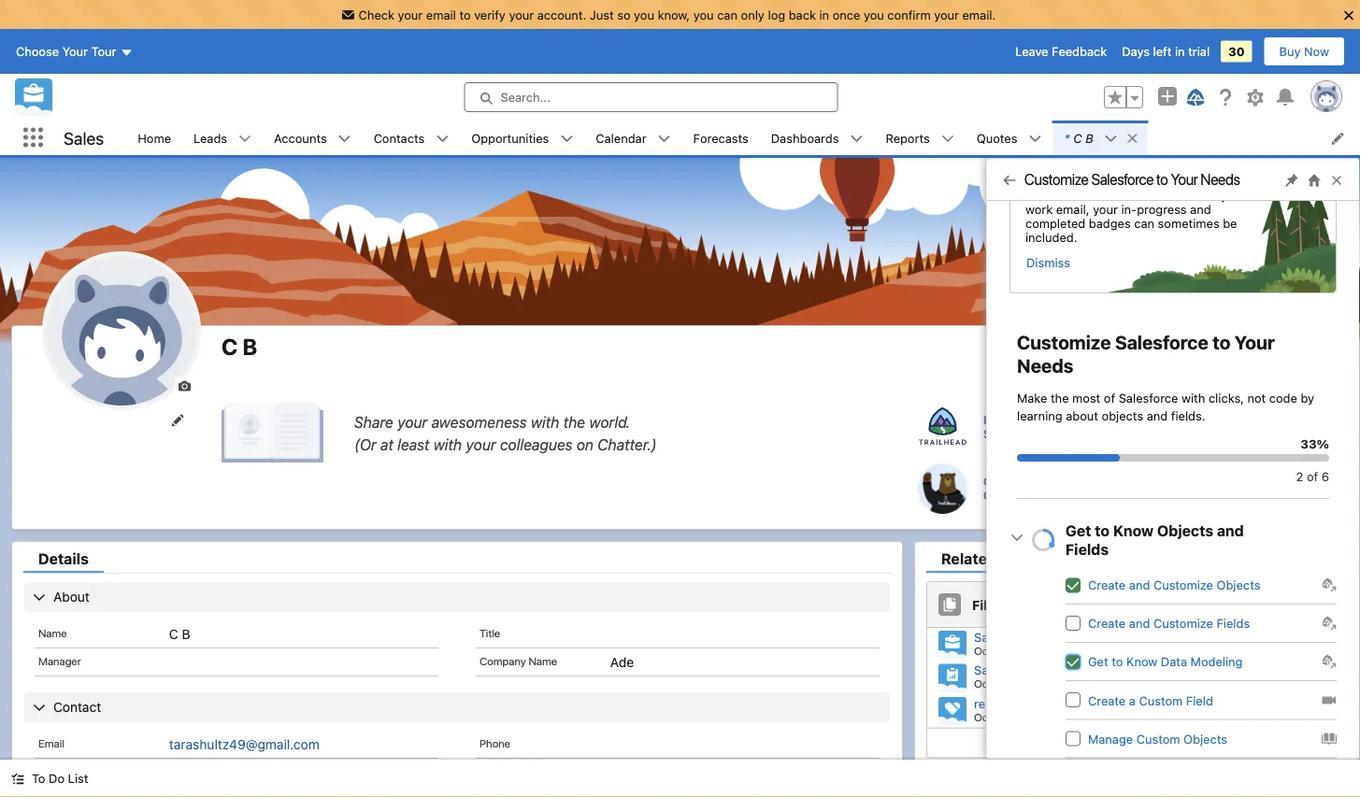 Task type: locate. For each thing, give the bounding box(es) containing it.
chatter.)
[[598, 436, 657, 454]]

2 png from the top
[[1088, 678, 1106, 691]]

manage custom objects list item
[[1066, 720, 1337, 758]]

0 vertical spatial your
[[62, 44, 88, 59]]

the inside learn new skills on trailhead, the fun way to learn salesforce.
[[1165, 412, 1184, 426]]

needs inside customize salesforce to your needs
[[1018, 354, 1074, 376]]

sometimes up org
[[1139, 117, 1201, 131]]

colleagues
[[500, 436, 573, 454]]

trailhead, down submit
[[1109, 131, 1165, 145]]

1 vertical spatial in
[[1176, 44, 1186, 59]]

1 horizontal spatial b
[[243, 334, 257, 360]]

kb up sales_operation
[[1059, 644, 1073, 658]]

on down world.
[[577, 436, 594, 454]]

salesforce inside information that you submit to the guidance panel can sometimes be transmitted to trailhead, which is hosted outside your salesforce org and subject to separate terms and conditions between you and salesforce. if you have an existing trailhead account associated with your work email, your in-progress and completed badges can sometimes be included.
[[1100, 145, 1159, 159]]

3 2023 from the top
[[1012, 711, 1038, 724]]

edit
[[1201, 349, 1223, 363]]

* c b
[[1065, 131, 1094, 145]]

0 vertical spatial 2023
[[1012, 644, 1038, 658]]

have
[[1175, 173, 1202, 188]]

get for get to know objects and fields
[[1066, 522, 1092, 540]]

1 create from the top
[[1089, 578, 1126, 592]]

mobile
[[38, 765, 71, 778]]

related link
[[927, 550, 1012, 573]]

1 vertical spatial kb
[[1060, 678, 1073, 691]]

1 vertical spatial 23,
[[995, 678, 1010, 691]]

text default image inside calendar list item
[[658, 132, 671, 145]]

oct
[[975, 644, 992, 658], [975, 678, 992, 691], [975, 711, 992, 724]]

2023 up relationship_management
[[1012, 678, 1038, 691]]

list item down manage custom objects link
[[1066, 758, 1337, 796]]

0 horizontal spatial c
[[169, 627, 178, 642]]

data
[[1161, 655, 1188, 669]]

can left only
[[718, 8, 738, 22]]

1 2023 from the top
[[1012, 644, 1038, 658]]

1 vertical spatial trailhead,
[[1101, 412, 1161, 426]]

text default image
[[1127, 132, 1140, 145], [851, 132, 864, 145], [942, 132, 955, 145], [1105, 132, 1118, 145], [1309, 594, 1322, 607], [1322, 616, 1337, 631], [1322, 654, 1337, 669], [1322, 693, 1337, 708], [1322, 731, 1337, 746], [11, 773, 24, 786]]

confirm
[[888, 8, 931, 22]]

1 vertical spatial fields
[[1217, 616, 1251, 630]]

name
[[38, 627, 67, 640], [529, 655, 557, 668]]

0 horizontal spatial needs
[[1018, 354, 1074, 376]]

salesforce up if
[[1100, 145, 1159, 159]]

fields up modeling
[[1217, 616, 1251, 630]]

manager
[[38, 655, 81, 668]]

1 vertical spatial c b
[[169, 627, 190, 642]]

account.
[[538, 8, 587, 22]]

1 vertical spatial png
[[1088, 678, 1106, 691]]

1 vertical spatial needs
[[1018, 354, 1074, 376]]

on down most
[[1083, 412, 1098, 426]]

get to know objects and fields button
[[1066, 521, 1281, 559]]

and up get to know data modeling
[[1130, 616, 1151, 630]]

on inside learn new skills on trailhead, the fun way to learn salesforce.
[[1083, 412, 1098, 426]]

create and customize objects
[[1089, 578, 1261, 592]]

text default image inside get to know data modeling list item
[[1322, 654, 1337, 669]]

1 vertical spatial salesforce.
[[984, 426, 1052, 441]]

your inside customize salesforce to your needs
[[1235, 331, 1276, 353]]

2 23, from the top
[[995, 678, 1010, 691]]

needs up 'make'
[[1018, 354, 1074, 376]]

2 vertical spatial 23,
[[995, 711, 1010, 724]]

know inside get to know data modeling list item
[[1127, 655, 1158, 669]]

objects inside get to know objects and fields
[[1158, 522, 1214, 540]]

sales
[[64, 128, 104, 148], [975, 630, 1005, 644]]

name up manager
[[38, 627, 67, 640]]

get up create a custom field
[[1089, 655, 1109, 669]]

with inside information that you submit to the guidance panel can sometimes be transmitted to trailhead, which is hosted outside your salesforce org and subject to separate terms and conditions between you and salesforce. if you have an existing trailhead account associated with your work email, your in-progress and completed badges can sometimes be included.
[[1195, 188, 1218, 202]]

trailblazers
[[1106, 475, 1177, 489]]

a
[[1130, 693, 1136, 707]]

(or
[[354, 436, 377, 454]]

the for submit
[[1200, 103, 1218, 117]]

associated
[[1130, 188, 1191, 202]]

text default image inside leads list item
[[239, 132, 252, 145]]

be right which
[[1204, 117, 1219, 131]]

the for trailblazers
[[1198, 475, 1218, 489]]

oct up relationship_management
[[975, 678, 992, 691]]

and inside get to know objects and fields
[[1218, 522, 1245, 540]]

create up get to know data modeling link
[[1089, 616, 1126, 630]]

only
[[741, 8, 765, 22]]

can down associated
[[1135, 216, 1155, 230]]

0 horizontal spatial on
[[577, 436, 594, 454]]

at
[[381, 436, 394, 454]]

with inside connect with fellow trailblazers on the trailblazer community.
[[1037, 475, 1064, 489]]

phone
[[480, 737, 511, 750]]

just
[[590, 8, 614, 22]]

0 vertical spatial on
[[1083, 412, 1098, 426]]

and down get to know objects and fields
[[1130, 578, 1151, 592]]

text default image for quotes
[[1029, 132, 1042, 145]]

2 horizontal spatial on
[[1180, 475, 1195, 489]]

manage custom objects link
[[1089, 732, 1228, 746]]

23, up sales_operation
[[995, 644, 1010, 658]]

0 vertical spatial get
[[1066, 522, 1092, 540]]

list item
[[1054, 121, 1148, 155], [1066, 758, 1337, 796]]

know left data
[[1127, 655, 1158, 669]]

badges
[[1089, 216, 1131, 230]]

text default image inside the accounts list item
[[338, 132, 351, 145]]

work
[[1026, 202, 1053, 216]]

customize salesforce to your needs up make the most of salesforce with clicks, not code by learning about objects and fields.
[[1018, 331, 1276, 376]]

1 vertical spatial oct 23, 2023
[[975, 678, 1038, 691]]

1 oct from the top
[[975, 644, 992, 658]]

list
[[68, 772, 88, 786]]

0 horizontal spatial in
[[820, 8, 830, 22]]

objects up the create and customize fields list item
[[1217, 578, 1261, 592]]

23, for sales
[[995, 644, 1010, 658]]

2 horizontal spatial your
[[1235, 331, 1276, 353]]

choose your tour
[[16, 44, 116, 59]]

to right '* c b'
[[1094, 131, 1106, 145]]

the inside connect with fellow trailblazers on the trailblazer community.
[[1198, 475, 1218, 489]]

customize down the outside
[[1025, 171, 1089, 188]]

salesforce. up in-
[[1074, 173, 1137, 188]]

and inside make the most of salesforce with clicks, not code by learning about objects and fields.
[[1147, 409, 1168, 423]]

0 vertical spatial trailhead,
[[1109, 131, 1165, 145]]

fields down fellow
[[1066, 541, 1109, 558]]

salesforce up make the most of salesforce with clicks, not code by learning about objects and fields.
[[1116, 331, 1209, 353]]

1 vertical spatial objects
[[1217, 578, 1261, 592]]

text default image inside contacts "list item"
[[436, 132, 449, 145]]

2 kb from the top
[[1060, 678, 1073, 691]]

to right the email
[[460, 8, 471, 22]]

get down fellow
[[1066, 522, 1092, 540]]

oct 23, 2023 for sales
[[975, 644, 1038, 658]]

2 oct from the top
[[975, 678, 992, 691]]

1 vertical spatial name
[[529, 655, 557, 668]]

0 horizontal spatial name
[[38, 627, 67, 640]]

manage custom objects
[[1089, 732, 1228, 746]]

0 horizontal spatial fields
[[1066, 541, 1109, 558]]

your right the edit
[[1235, 331, 1276, 353]]

oct 23, 2023 down sales_operation
[[975, 711, 1038, 724]]

to right 'way'
[[1238, 412, 1250, 426]]

2 vertical spatial create
[[1089, 693, 1126, 707]]

skills
[[1049, 412, 1080, 426]]

kb down sales_operation
[[1060, 711, 1073, 724]]

way
[[1210, 412, 1235, 426]]

be
[[1204, 117, 1219, 131], [1224, 216, 1238, 230]]

1 horizontal spatial c
[[222, 334, 238, 360]]

text default image inside create a custom field list item
[[1322, 693, 1337, 708]]

check your email to verify your account. just so you know, you can only log back in once you confirm your email.
[[359, 8, 996, 22]]

the left fun
[[1165, 412, 1184, 426]]

view all
[[1110, 737, 1154, 751]]

23, up relationship_management
[[995, 678, 1010, 691]]

to
[[460, 8, 471, 22], [1185, 103, 1197, 117], [1094, 131, 1106, 145], [1254, 145, 1266, 159], [1157, 171, 1169, 188], [1213, 331, 1231, 353], [1238, 412, 1250, 426], [1095, 522, 1110, 540], [1112, 655, 1124, 669]]

1 vertical spatial customize salesforce to your needs
[[1018, 331, 1276, 376]]

create and customize fields link
[[1089, 616, 1251, 630]]

with down progress bar "image"
[[1037, 475, 1064, 489]]

list containing home
[[126, 121, 1361, 155]]

to down connect with fellow trailblazers on the trailblazer community. link
[[1095, 522, 1110, 540]]

your left an
[[1172, 171, 1199, 188]]

2 vertical spatial 2023
[[1012, 711, 1038, 724]]

list
[[126, 121, 1361, 155]]

on down the progress bar progress bar
[[1180, 475, 1195, 489]]

1 vertical spatial 2023
[[1012, 678, 1038, 691]]

2 vertical spatial b
[[182, 627, 190, 642]]

1 horizontal spatial in
[[1176, 44, 1186, 59]]

the inside information that you submit to the guidance panel can sometimes be transmitted to trailhead, which is hosted outside your salesforce org and subject to separate terms and conditions between you and salesforce. if you have an existing trailhead account associated with your work email, your in-progress and completed badges can sometimes be included.
[[1200, 103, 1218, 117]]

trial
[[1189, 44, 1210, 59]]

of
[[1104, 390, 1116, 404]]

account
[[1081, 188, 1127, 202]]

tour
[[91, 44, 116, 59]]

1 vertical spatial sales
[[975, 630, 1005, 644]]

sometimes down associated
[[1158, 216, 1220, 230]]

create for create and customize objects
[[1089, 578, 1126, 592]]

text default image inside manage custom objects list item
[[1322, 731, 1337, 746]]

the left world.
[[564, 413, 586, 431]]

2 vertical spatial c
[[169, 627, 178, 642]]

to
[[32, 772, 45, 786]]

3 create from the top
[[1089, 693, 1126, 707]]

to up create a custom field button
[[1112, 655, 1124, 669]]

sales left home
[[64, 128, 104, 148]]

0 vertical spatial list item
[[1054, 121, 1148, 155]]

name right the company
[[529, 655, 557, 668]]

files element
[[927, 582, 1337, 759]]

text default image for accounts
[[338, 132, 351, 145]]

1 vertical spatial your
[[1172, 171, 1199, 188]]

salesforce
[[1100, 145, 1159, 159], [1092, 171, 1154, 188], [1116, 331, 1209, 353], [1119, 390, 1179, 404]]

0 vertical spatial fields
[[1066, 541, 1109, 558]]

custom
[[1140, 693, 1183, 707], [1137, 732, 1181, 746]]

0 vertical spatial oct 23, 2023
[[975, 644, 1038, 658]]

1 kb from the top
[[1059, 644, 1073, 658]]

0 vertical spatial oct
[[975, 644, 992, 658]]

kb for sales
[[1059, 644, 1073, 658]]

0 vertical spatial 23,
[[995, 644, 1010, 658]]

3 23, from the top
[[995, 711, 1010, 724]]

2 horizontal spatial c
[[1074, 131, 1083, 145]]

2 vertical spatial your
[[1235, 331, 1276, 353]]

fields.
[[1172, 409, 1206, 423]]

0 vertical spatial custom
[[1140, 693, 1183, 707]]

text default image
[[239, 132, 252, 145], [338, 132, 351, 145], [436, 132, 449, 145], [560, 132, 574, 145], [658, 132, 671, 145], [1029, 132, 1042, 145], [1322, 578, 1337, 593]]

oct up sales_operation
[[975, 644, 992, 658]]

text default image inside quotes list item
[[1029, 132, 1042, 145]]

oct 23, 2023
[[975, 644, 1038, 658], [975, 678, 1038, 691], [975, 711, 1038, 724]]

customize down create and customize objects link
[[1154, 616, 1214, 630]]

reports list item
[[875, 121, 966, 155]]

sales inside files element
[[975, 630, 1005, 644]]

learning
[[1018, 409, 1063, 423]]

2 vertical spatial objects
[[1184, 732, 1228, 746]]

kb up relationship_management
[[1060, 678, 1073, 691]]

objects up create and customize objects link
[[1158, 522, 1214, 540]]

3 png from the top
[[1088, 711, 1106, 724]]

needs down subject
[[1201, 171, 1241, 188]]

accounts list item
[[263, 121, 363, 155]]

all
[[1140, 737, 1154, 751]]

2 vertical spatial oct
[[975, 711, 992, 724]]

oct down sales_operation
[[975, 711, 992, 724]]

text default image inside create and customize objects list item
[[1322, 578, 1337, 593]]

trailhead, down of
[[1101, 412, 1161, 426]]

1 horizontal spatial name
[[529, 655, 557, 668]]

leads
[[194, 131, 227, 145]]

1 png from the top
[[1087, 644, 1106, 658]]

and down trailblazer at the right of page
[[1218, 522, 1245, 540]]

learn new skills on trailhead, the fun way to learn salesforce.
[[984, 412, 1284, 441]]

0 vertical spatial objects
[[1158, 522, 1214, 540]]

customize up most
[[1018, 331, 1112, 353]]

on inside share your awesomeness with the world. (or at least with your colleagues on chatter.)
[[577, 436, 594, 454]]

your left in-
[[1093, 202, 1118, 216]]

in right left
[[1176, 44, 1186, 59]]

reports
[[886, 131, 930, 145]]

0 vertical spatial name
[[38, 627, 67, 640]]

create left a
[[1089, 693, 1126, 707]]

ade
[[611, 655, 634, 670]]

23, down sales_operation
[[995, 711, 1010, 724]]

the up "skills"
[[1051, 390, 1070, 404]]

the inside make the most of salesforce with clicks, not code by learning about objects and fields.
[[1051, 390, 1070, 404]]

png for relationship_management
[[1088, 711, 1106, 724]]

new
[[1021, 412, 1046, 426]]

world.
[[590, 413, 631, 431]]

0 vertical spatial create
[[1089, 578, 1126, 592]]

2 vertical spatial kb
[[1060, 711, 1073, 724]]

reports link
[[875, 121, 942, 155]]

contacts
[[374, 131, 425, 145]]

oct 23, 2023 up relationship_management
[[975, 678, 1038, 691]]

create for create a custom field
[[1089, 693, 1126, 707]]

your right an
[[1222, 188, 1247, 202]]

1 horizontal spatial be
[[1224, 216, 1238, 230]]

you right so
[[634, 8, 655, 22]]

days left in trial
[[1123, 44, 1210, 59]]

0 vertical spatial kb
[[1059, 644, 1073, 658]]

dashboards
[[771, 131, 839, 145]]

details link
[[23, 550, 104, 573]]

know down connect with fellow trailblazers on the trailblazer community.
[[1114, 522, 1154, 540]]

get inside get to know objects and fields
[[1066, 522, 1092, 540]]

least
[[398, 436, 430, 454]]

oct for sales_operation
[[975, 678, 992, 691]]

1 vertical spatial be
[[1224, 216, 1238, 230]]

trailhead, inside information that you submit to the guidance panel can sometimes be transmitted to trailhead, which is hosted outside your salesforce org and subject to separate terms and conditions between you and salesforce. if you have an existing trailhead account associated with your work email, your in-progress and completed badges can sometimes be included.
[[1109, 131, 1165, 145]]

your left tour
[[62, 44, 88, 59]]

leave feedback
[[1016, 44, 1108, 59]]

create a custom field
[[1089, 693, 1214, 707]]

png
[[1087, 644, 1106, 658], [1088, 678, 1106, 691], [1088, 711, 1106, 724]]

2 2023 from the top
[[1012, 678, 1038, 691]]

create and customize fields list item
[[1066, 605, 1337, 643]]

the up is at right
[[1200, 103, 1218, 117]]

2 create from the top
[[1089, 616, 1126, 630]]

oct 23, 2023 for relationship_management
[[975, 711, 1038, 724]]

1 vertical spatial c
[[222, 334, 238, 360]]

2 oct 23, 2023 from the top
[[975, 678, 1038, 691]]

the
[[1200, 103, 1218, 117], [1051, 390, 1070, 404], [1165, 412, 1184, 426], [564, 413, 586, 431], [1198, 475, 1218, 489]]

1 horizontal spatial c b
[[222, 334, 257, 360]]

fields inside list item
[[1217, 616, 1251, 630]]

which
[[1168, 131, 1201, 145]]

0 vertical spatial png
[[1087, 644, 1106, 658]]

with down the between
[[1195, 188, 1218, 202]]

contacts link
[[363, 121, 436, 155]]

0 vertical spatial salesforce.
[[1074, 173, 1137, 188]]

text default image inside reports list item
[[942, 132, 955, 145]]

know inside get to know objects and fields
[[1114, 522, 1154, 540]]

get to know data modeling list item
[[1066, 643, 1337, 682]]

get inside get to know data modeling list item
[[1089, 655, 1109, 669]]

1 vertical spatial on
[[577, 436, 594, 454]]

user detail button
[[1239, 342, 1332, 370]]

title
[[480, 627, 500, 640]]

1 23, from the top
[[995, 644, 1010, 658]]

1 oct 23, 2023 from the top
[[975, 644, 1038, 658]]

3 oct 23, 2023 from the top
[[975, 711, 1038, 724]]

1 vertical spatial list item
[[1066, 758, 1337, 796]]

oct 23, 2023 for sales_operation
[[975, 678, 1038, 691]]

2 vertical spatial png
[[1088, 711, 1106, 724]]

1 vertical spatial create
[[1089, 616, 1126, 630]]

and left fields.
[[1147, 409, 1168, 423]]

objects down create a custom field list item
[[1184, 732, 1228, 746]]

buy now button
[[1264, 37, 1346, 66]]

salesforce up objects
[[1119, 390, 1179, 404]]

your left the email
[[398, 8, 423, 22]]

create and customize fields
[[1089, 616, 1251, 630]]

2023 for relationship_management
[[1012, 711, 1038, 724]]

3 kb from the top
[[1060, 711, 1073, 724]]

progress bar
[[1033, 529, 1055, 551]]

1 vertical spatial oct
[[975, 678, 992, 691]]

get to know objects and fields
[[1066, 522, 1245, 558]]

the down the progress bar progress bar
[[1198, 475, 1218, 489]]

hosted
[[1217, 131, 1256, 145]]

0 vertical spatial c
[[1074, 131, 1083, 145]]

0 vertical spatial know
[[1114, 522, 1154, 540]]

and right org
[[1185, 145, 1206, 159]]

modeling
[[1191, 655, 1243, 669]]

group
[[1105, 86, 1144, 109]]

be down "existing"
[[1224, 216, 1238, 230]]

0 vertical spatial needs
[[1201, 171, 1241, 188]]

and left if
[[1115, 159, 1136, 173]]

get to know data modeling
[[1089, 655, 1243, 669]]

1 vertical spatial get
[[1089, 655, 1109, 669]]

1 vertical spatial custom
[[1137, 732, 1181, 746]]

customize inside customize salesforce to your needs
[[1018, 331, 1112, 353]]

customize salesforce to your needs up in-
[[1025, 171, 1241, 188]]

to right submit
[[1185, 103, 1197, 117]]

list item down that
[[1054, 121, 1148, 155]]

not
[[1248, 390, 1267, 404]]

your up least
[[398, 413, 428, 431]]

1 horizontal spatial sales
[[975, 630, 1005, 644]]

1 vertical spatial can
[[1116, 117, 1136, 131]]

0 vertical spatial customize salesforce to your needs
[[1025, 171, 1241, 188]]

0 vertical spatial sales
[[64, 128, 104, 148]]

to do list
[[32, 772, 88, 786]]

text default image inside opportunities list item
[[560, 132, 574, 145]]

create down get to know objects and fields
[[1089, 578, 1126, 592]]

30
[[1229, 44, 1245, 59]]

can right panel
[[1116, 117, 1136, 131]]

2 vertical spatial oct 23, 2023
[[975, 711, 1038, 724]]

1 vertical spatial sometimes
[[1158, 216, 1220, 230]]

1 horizontal spatial salesforce.
[[1074, 173, 1137, 188]]

get
[[1066, 522, 1092, 540], [1089, 655, 1109, 669]]

kb for sales_operation
[[1060, 678, 1073, 691]]

create for create and customize fields
[[1089, 616, 1126, 630]]

0 horizontal spatial your
[[62, 44, 88, 59]]

details
[[38, 550, 89, 568]]

in right back at the right
[[820, 8, 830, 22]]

1 horizontal spatial fields
[[1217, 616, 1251, 630]]

33% status
[[1018, 425, 1330, 483]]

1 vertical spatial know
[[1127, 655, 1158, 669]]

1 horizontal spatial on
[[1083, 412, 1098, 426]]

0 horizontal spatial be
[[1204, 117, 1219, 131]]

to inside list item
[[1112, 655, 1124, 669]]

dashboards list item
[[760, 121, 875, 155]]

on
[[1083, 412, 1098, 426], [577, 436, 594, 454], [1180, 475, 1195, 489]]

dismiss
[[1027, 255, 1071, 269]]

2023 down sales_operation
[[1012, 711, 1038, 724]]

leave
[[1016, 44, 1049, 59]]

2 vertical spatial on
[[1180, 475, 1195, 489]]

search...
[[501, 90, 551, 104]]

2 horizontal spatial b
[[1086, 131, 1094, 145]]

3 oct from the top
[[975, 711, 992, 724]]

0 horizontal spatial salesforce.
[[984, 426, 1052, 441]]



Task type: describe. For each thing, give the bounding box(es) containing it.
text default image inside to do list button
[[11, 773, 24, 786]]

to inside get to know objects and fields
[[1095, 522, 1110, 540]]

back
[[789, 8, 816, 22]]

you up work
[[1026, 173, 1046, 188]]

trailhead, inside learn new skills on trailhead, the fun way to learn salesforce.
[[1101, 412, 1161, 426]]

get for get to know data modeling
[[1089, 655, 1109, 669]]

is
[[1204, 131, 1214, 145]]

you right know,
[[694, 8, 714, 22]]

in-
[[1122, 202, 1137, 216]]

objects for know
[[1158, 522, 1214, 540]]

about
[[1066, 409, 1099, 423]]

email,
[[1057, 202, 1090, 216]]

leave feedback link
[[1016, 44, 1108, 59]]

org
[[1162, 145, 1181, 159]]

your left "email."
[[935, 8, 960, 22]]

manage
[[1089, 732, 1134, 746]]

conditions
[[1139, 159, 1198, 173]]

buy now
[[1280, 44, 1330, 59]]

included.
[[1026, 230, 1078, 244]]

calendar list item
[[585, 121, 682, 155]]

salesforce inside customize salesforce to your needs
[[1116, 331, 1209, 353]]

list item containing *
[[1054, 121, 1148, 155]]

quotes list item
[[966, 121, 1054, 155]]

know for data
[[1127, 655, 1158, 669]]

share
[[354, 413, 394, 431]]

do
[[49, 772, 65, 786]]

create and customize objects link
[[1089, 578, 1261, 592]]

with up colleagues
[[531, 413, 560, 431]]

connect with fellow trailblazers on the trailblazer community. link
[[918, 463, 1349, 514]]

custom inside manage custom objects list item
[[1137, 732, 1181, 746]]

know for objects
[[1114, 522, 1154, 540]]

0 vertical spatial c b
[[222, 334, 257, 360]]

accounts link
[[263, 121, 338, 155]]

community.
[[984, 489, 1056, 503]]

progress bar progress bar
[[1018, 454, 1330, 462]]

opportunities
[[472, 131, 549, 145]]

png for sales_operation
[[1088, 678, 1106, 691]]

now
[[1305, 44, 1330, 59]]

choose your tour button
[[15, 37, 134, 66]]

salesforce inside make the most of salesforce with clicks, not code by learning about objects and fields.
[[1119, 390, 1179, 404]]

if
[[1141, 173, 1148, 188]]

on inside connect with fellow trailblazers on the trailblazer community.
[[1180, 475, 1195, 489]]

most
[[1073, 390, 1101, 404]]

0 horizontal spatial sales
[[64, 128, 104, 148]]

view all link
[[928, 728, 1336, 758]]

0 vertical spatial can
[[718, 8, 738, 22]]

subject
[[1209, 145, 1251, 159]]

1 vertical spatial b
[[243, 334, 257, 360]]

and down an
[[1191, 202, 1212, 216]]

code
[[1270, 390, 1298, 404]]

email.
[[963, 8, 996, 22]]

create and customize objects list item
[[1066, 566, 1337, 605]]

leads link
[[182, 121, 239, 155]]

kb for relationship_management
[[1060, 711, 1073, 724]]

with right least
[[434, 436, 462, 454]]

transmitted
[[1026, 131, 1091, 145]]

learn new skills on trailhead, the fun way to learn salesforce. link
[[918, 401, 1349, 452]]

your down awesomeness
[[466, 436, 496, 454]]

progress
[[1137, 202, 1187, 216]]

make the most of salesforce with clicks, not code by learning about objects and fields.
[[1018, 390, 1315, 423]]

field
[[1187, 693, 1214, 707]]

0 horizontal spatial b
[[182, 627, 190, 642]]

*
[[1065, 131, 1070, 145]]

dashboards link
[[760, 121, 851, 155]]

salesforce. inside information that you submit to the guidance panel can sometimes be transmitted to trailhead, which is hosted outside your salesforce org and subject to separate terms and conditions between you and salesforce. if you have an existing trailhead account associated with your work email, your in-progress and completed badges can sometimes be included.
[[1074, 173, 1137, 188]]

text default image for calendar
[[658, 132, 671, 145]]

and up email,
[[1050, 173, 1071, 188]]

to right subject
[[1254, 145, 1266, 159]]

create a custom field button
[[1089, 693, 1214, 707]]

learn
[[1253, 412, 1284, 426]]

oct for relationship_management
[[975, 711, 992, 724]]

trailhead
[[1026, 188, 1078, 202]]

verify
[[474, 8, 506, 22]]

0 vertical spatial b
[[1086, 131, 1094, 145]]

log
[[768, 8, 786, 22]]

files
[[973, 597, 1003, 613]]

make
[[1018, 390, 1048, 404]]

0 vertical spatial in
[[820, 8, 830, 22]]

opportunities list item
[[460, 121, 585, 155]]

leads list item
[[182, 121, 263, 155]]

23, for relationship_management
[[995, 711, 1010, 724]]

sales_operation
[[975, 664, 1066, 678]]

your inside dropdown button
[[62, 44, 88, 59]]

to do list button
[[0, 760, 100, 798]]

detail
[[1284, 349, 1317, 363]]

information that you submit to the guidance panel can sometimes be transmitted to trailhead, which is hosted outside your salesforce org and subject to separate terms and conditions between you and salesforce. if you have an existing trailhead account associated with your work email, your in-progress and completed badges can sometimes be included.
[[1026, 103, 1266, 244]]

1 horizontal spatial needs
[[1201, 171, 1241, 188]]

text default image for opportunities
[[560, 132, 574, 145]]

information
[[1026, 103, 1091, 117]]

the inside share your awesomeness with the world. (or at least with your colleagues on chatter.)
[[564, 413, 586, 431]]

choose
[[16, 44, 59, 59]]

email
[[426, 8, 456, 22]]

1 horizontal spatial your
[[1172, 171, 1199, 188]]

clicks,
[[1209, 390, 1245, 404]]

23, for sales_operation
[[995, 678, 1010, 691]]

edit about me image
[[222, 403, 325, 464]]

related
[[942, 550, 997, 568]]

quotes link
[[966, 121, 1029, 155]]

0 vertical spatial be
[[1204, 117, 1219, 131]]

search... button
[[464, 82, 838, 112]]

oct for sales
[[975, 644, 992, 658]]

about button
[[24, 583, 890, 613]]

company
[[480, 655, 526, 668]]

c inside list item
[[1074, 131, 1083, 145]]

to inside learn new skills on trailhead, the fun way to learn salesforce.
[[1238, 412, 1250, 426]]

with inside make the most of salesforce with clicks, not code by learning about objects and fields.
[[1182, 390, 1206, 404]]

fields inside get to know objects and fields
[[1066, 541, 1109, 558]]

fun
[[1187, 412, 1207, 426]]

0 vertical spatial sometimes
[[1139, 117, 1201, 131]]

objects for customize
[[1217, 578, 1261, 592]]

to right if
[[1157, 171, 1169, 188]]

check
[[359, 8, 395, 22]]

so
[[617, 8, 631, 22]]

terms
[[1079, 159, 1111, 173]]

tarashultz49@gmail.com
[[169, 737, 320, 752]]

salesforce. inside learn new skills on trailhead, the fun way to learn salesforce.
[[984, 426, 1052, 441]]

png for sales
[[1087, 644, 1106, 658]]

you right once
[[864, 8, 885, 22]]

tarashultz49@gmail.com link
[[169, 737, 320, 752]]

submit
[[1143, 103, 1182, 117]]

quotes
[[977, 131, 1018, 145]]

text default image inside dashboards list item
[[851, 132, 864, 145]]

you right if
[[1152, 173, 1172, 188]]

groups element
[[927, 767, 1337, 798]]

text default image inside the create and customize fields list item
[[1322, 616, 1337, 631]]

2023 for sales
[[1012, 644, 1038, 658]]

text default image for contacts
[[436, 132, 449, 145]]

outside
[[1026, 145, 1068, 159]]

groups
[[973, 782, 1020, 798]]

user
[[1254, 349, 1281, 363]]

text default image inside files element
[[1309, 594, 1322, 607]]

custom inside create a custom field list item
[[1140, 693, 1183, 707]]

view
[[1110, 737, 1137, 751]]

contacts list item
[[363, 121, 460, 155]]

text default image for leads
[[239, 132, 252, 145]]

you right that
[[1120, 103, 1140, 117]]

dismiss button
[[1026, 247, 1072, 277]]

progress bar image
[[1018, 454, 1121, 462]]

2023 for sales_operation
[[1012, 678, 1038, 691]]

2 vertical spatial can
[[1135, 216, 1155, 230]]

your down '* c b'
[[1071, 145, 1096, 159]]

connect
[[984, 475, 1034, 489]]

your right verify
[[509, 8, 534, 22]]

salesforce up in-
[[1092, 171, 1154, 188]]

0 horizontal spatial c b
[[169, 627, 190, 642]]

about
[[53, 590, 90, 605]]

awesomeness
[[432, 413, 527, 431]]

contact button
[[24, 693, 890, 723]]

contact
[[53, 700, 101, 716]]

create a custom field list item
[[1066, 682, 1337, 720]]

the for on
[[1165, 412, 1184, 426]]

trailblazer
[[1221, 475, 1285, 489]]

customize up create and customize fields link
[[1154, 578, 1214, 592]]

to left user
[[1213, 331, 1231, 353]]



Task type: vqa. For each thing, say whether or not it's contained in the screenshot.
ROLE inside the BUTTON
no



